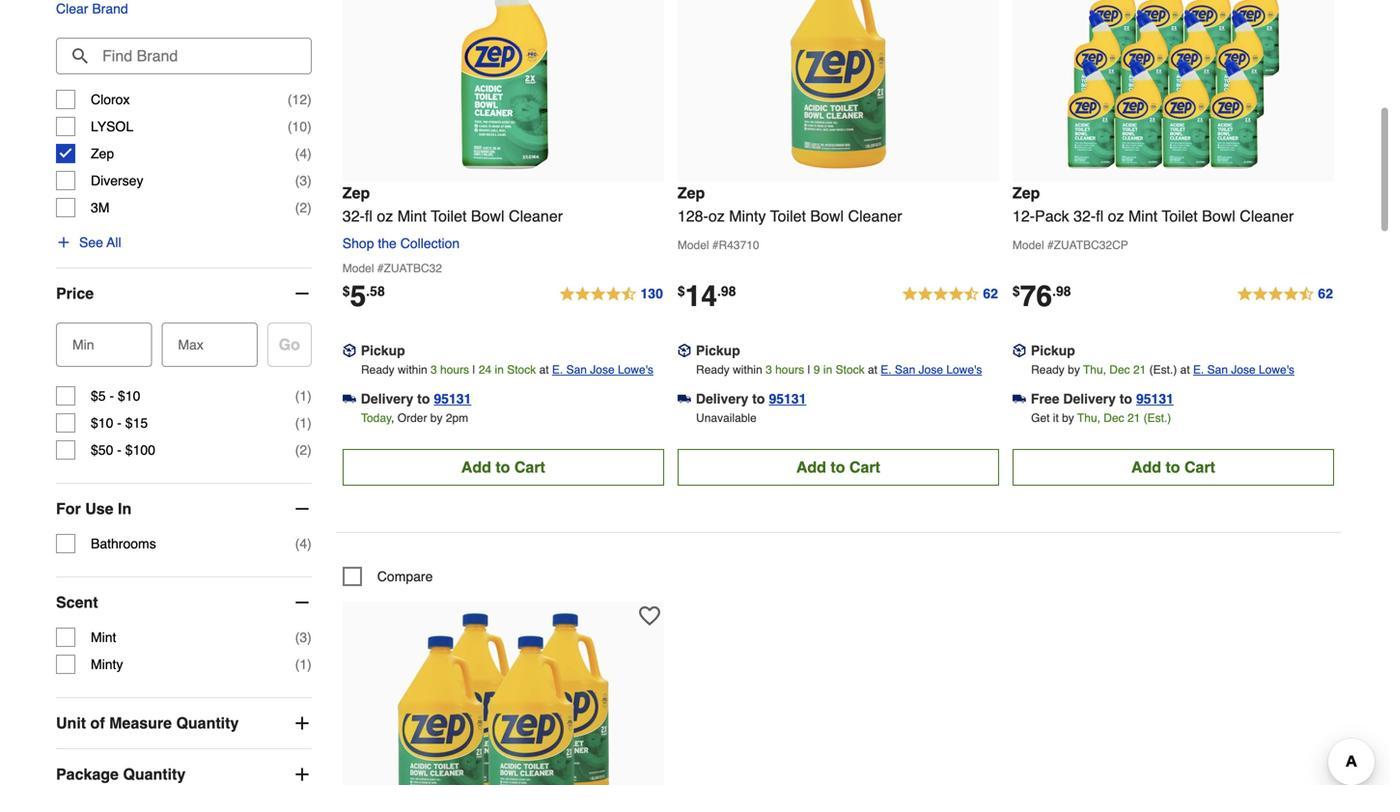 Task type: vqa. For each thing, say whether or not it's contained in the screenshot.
) associated with Zep
yes



Task type: locate. For each thing, give the bounding box(es) containing it.
2 horizontal spatial jose
[[1232, 363, 1256, 377]]

32-
[[343, 207, 365, 225], [1074, 207, 1096, 225]]

stock right 24
[[507, 363, 536, 377]]

1 vertical spatial thu,
[[1078, 411, 1101, 425]]

2 minus image from the top
[[292, 593, 312, 612]]

21 down free delivery to 95131
[[1128, 411, 1141, 425]]

4.5 stars image for 14
[[901, 283, 999, 306]]

1 horizontal spatial e. san jose lowe's button
[[881, 360, 982, 379]]

2 horizontal spatial add
[[1132, 458, 1162, 476]]

1 2 from the top
[[300, 200, 307, 215]]

0 horizontal spatial oz
[[377, 207, 393, 225]]

1 1 from the top
[[300, 388, 307, 404]]

see all
[[79, 235, 121, 250]]

toilet inside the 'zep 12-pack 32-fl oz mint toilet bowl cleaner'
[[1162, 207, 1198, 225]]

pickup up free
[[1031, 343, 1076, 358]]

1 ( 3 ) from the top
[[295, 173, 312, 188]]

3 95131 button from the left
[[1137, 389, 1174, 408]]

0 vertical spatial -
[[110, 388, 114, 404]]

4 ) from the top
[[307, 173, 312, 188]]

0 horizontal spatial 4.5 stars image
[[559, 283, 664, 306]]

) for zep
[[307, 146, 312, 161]]

1 san from the left
[[566, 363, 587, 377]]

zep up 12-
[[1013, 184, 1040, 202]]

1 horizontal spatial 62 button
[[1236, 283, 1335, 306]]

2 32- from the left
[[1074, 207, 1096, 225]]

7 ) from the top
[[307, 415, 312, 431]]

clear
[[56, 1, 88, 17]]

1 62 button from the left
[[901, 283, 999, 306]]

1 in from the left
[[495, 363, 504, 377]]

plus image inside "unit of measure quantity" 'button'
[[292, 714, 312, 733]]

go
[[279, 336, 300, 354]]

fl
[[365, 207, 373, 225], [1096, 207, 1104, 225]]

21 up free delivery to 95131
[[1134, 363, 1147, 377]]

4.5 stars image
[[559, 283, 664, 306], [901, 283, 999, 306], [1236, 283, 1335, 306]]

in right 24
[[495, 363, 504, 377]]

1 $ from the left
[[343, 283, 350, 299]]

1 vertical spatial 1
[[300, 415, 307, 431]]

(est.) down ready by thu, dec 21 (est.) at e. san jose lowe's
[[1144, 411, 1172, 425]]

2 truck filled image from the left
[[1013, 392, 1026, 406]]

0 vertical spatial plus image
[[56, 235, 71, 250]]

1 horizontal spatial truck filled image
[[1013, 392, 1026, 406]]

dec down free delivery to 95131
[[1104, 411, 1125, 425]]

) for mint
[[307, 630, 312, 645]]

pickup image down 76
[[1013, 344, 1026, 357]]

0 vertical spatial 21
[[1134, 363, 1147, 377]]

truck filled image
[[343, 392, 356, 406]]

62 button for 14
[[901, 283, 999, 306]]

1 pickup from the left
[[361, 343, 405, 358]]

minty
[[729, 207, 766, 225], [91, 657, 123, 672]]

( for mint
[[295, 630, 300, 645]]

21
[[1134, 363, 1147, 377], [1128, 411, 1141, 425]]

2 delivery from the left
[[696, 391, 749, 406]]

zep down lysol
[[91, 146, 114, 161]]

0 horizontal spatial e. san jose lowe's button
[[552, 360, 654, 379]]

ready up today
[[361, 363, 395, 377]]

0 horizontal spatial 32-
[[343, 207, 365, 225]]

2 horizontal spatial add to cart
[[1132, 458, 1216, 476]]

0 horizontal spatial pickup image
[[343, 344, 356, 357]]

in right "9"
[[824, 363, 833, 377]]

| for 24
[[473, 363, 476, 377]]

stock for 9
[[836, 363, 865, 377]]

32- up shop
[[343, 207, 365, 225]]

1
[[300, 388, 307, 404], [300, 415, 307, 431], [300, 657, 307, 672]]

1 horizontal spatial in
[[824, 363, 833, 377]]

delivery to 95131 up today , order by 2pm
[[361, 391, 472, 406]]

3 ready from the left
[[1031, 363, 1065, 377]]

2 ) from the top
[[307, 119, 312, 134]]

actual price $14.98 element
[[678, 280, 736, 313]]

stock right "9"
[[836, 363, 865, 377]]

quantity inside button
[[123, 765, 186, 783]]

1 horizontal spatial |
[[808, 363, 811, 377]]

san for ready within 3 hours | 9 in stock at e. san jose lowe's
[[895, 363, 916, 377]]

1 add to cart button from the left
[[343, 449, 664, 486]]

2 at from the left
[[868, 363, 878, 377]]

12-
[[1013, 207, 1035, 225]]

$10 up $15
[[118, 388, 140, 404]]

1 at from the left
[[539, 363, 549, 377]]

$15
[[125, 415, 148, 431]]

95131 button down the ready within 3 hours | 9 in stock at e. san jose lowe's
[[769, 389, 807, 408]]

2 toilet from the left
[[770, 207, 806, 225]]

2 horizontal spatial mint
[[1129, 207, 1158, 225]]

actual price $5.58 element
[[343, 280, 385, 313]]

1 horizontal spatial $
[[678, 283, 685, 299]]

delivery up get it by thu, dec 21 (est.)
[[1064, 391, 1116, 406]]

e.
[[552, 363, 563, 377], [881, 363, 892, 377], [1194, 363, 1205, 377]]

oz up model # r43710
[[709, 207, 725, 225]]

3
[[300, 173, 307, 188], [431, 363, 437, 377], [766, 363, 772, 377], [300, 630, 307, 645]]

0 horizontal spatial hours
[[440, 363, 469, 377]]

2 san from the left
[[895, 363, 916, 377]]

pickup image for ready by thu, dec 21 (est.) at e. san jose lowe's
[[1013, 344, 1026, 357]]

76
[[1020, 280, 1053, 313]]

shop
[[343, 236, 374, 251]]

1 .98 from the left
[[718, 283, 736, 299]]

model for 12-
[[1013, 238, 1044, 252]]

oz up the on the top left of the page
[[377, 207, 393, 225]]

3 $ from the left
[[1013, 283, 1020, 299]]

0 vertical spatial $10
[[118, 388, 140, 404]]

) for minty
[[307, 657, 312, 672]]

1 for price
[[300, 388, 307, 404]]

0 horizontal spatial #
[[377, 262, 384, 275]]

2 stock from the left
[[836, 363, 865, 377]]

2 horizontal spatial oz
[[1108, 207, 1125, 225]]

quantity up package quantity button on the bottom of the page
[[176, 714, 239, 732]]

quantity down unit of measure quantity
[[123, 765, 186, 783]]

in for 9
[[824, 363, 833, 377]]

1 horizontal spatial 95131
[[769, 391, 807, 406]]

3 e. san jose lowe's button from the left
[[1194, 360, 1295, 379]]

0 horizontal spatial stock
[[507, 363, 536, 377]]

4 for bathrooms
[[300, 536, 307, 552]]

1 vertical spatial quantity
[[123, 765, 186, 783]]

$ down model # zuatbc32cp
[[1013, 283, 1020, 299]]

2 horizontal spatial 95131 button
[[1137, 389, 1174, 408]]

heart outline image
[[639, 605, 660, 627]]

ready for ready within 3 hours | 24 in stock at e. san jose lowe's
[[361, 363, 395, 377]]

2 vertical spatial ( 1 )
[[295, 657, 312, 672]]

2 horizontal spatial 4.5 stars image
[[1236, 283, 1335, 306]]

2 pickup from the left
[[696, 343, 740, 358]]

at for 24
[[539, 363, 549, 377]]

2 horizontal spatial $
[[1013, 283, 1020, 299]]

5
[[350, 280, 366, 313]]

by
[[1068, 363, 1080, 377], [431, 411, 443, 425], [1062, 411, 1075, 425]]

ready
[[361, 363, 395, 377], [696, 363, 730, 377], [1031, 363, 1065, 377]]

2 62 button from the left
[[1236, 283, 1335, 306]]

11 ) from the top
[[307, 657, 312, 672]]

1 horizontal spatial minty
[[729, 207, 766, 225]]

1 jose from the left
[[590, 363, 615, 377]]

4
[[300, 146, 307, 161], [300, 536, 307, 552]]

1 horizontal spatial e.
[[881, 363, 892, 377]]

measure
[[109, 714, 172, 732]]

2 pickup image from the left
[[678, 344, 691, 357]]

2 in from the left
[[824, 363, 833, 377]]

zuatbc32
[[384, 262, 442, 275]]

use
[[85, 500, 114, 518]]

1 ready from the left
[[361, 363, 395, 377]]

3 pickup image from the left
[[1013, 344, 1026, 357]]

pickup for ready within 3 hours | 9 in stock at e. san jose lowe's
[[696, 343, 740, 358]]

0 horizontal spatial $10
[[91, 415, 113, 431]]

2 .98 from the left
[[1053, 283, 1071, 299]]

1 delivery to 95131 from the left
[[361, 391, 472, 406]]

0 vertical spatial 1
[[300, 388, 307, 404]]

delivery to 95131
[[361, 391, 472, 406], [696, 391, 807, 406]]

# for oz
[[713, 238, 719, 252]]

(est.) up free delivery to 95131
[[1150, 363, 1177, 377]]

0 horizontal spatial fl
[[365, 207, 373, 225]]

0 horizontal spatial truck filled image
[[678, 392, 691, 406]]

hours for 24
[[440, 363, 469, 377]]

oz
[[377, 207, 393, 225], [709, 207, 725, 225], [1108, 207, 1125, 225]]

lowe's for ready within 3 hours | 9 in stock at e. san jose lowe's
[[947, 363, 982, 377]]

brand
[[92, 1, 128, 17]]

1 horizontal spatial delivery to 95131
[[696, 391, 807, 406]]

1 vertical spatial ( 4 )
[[295, 536, 312, 552]]

1 pickup image from the left
[[343, 344, 356, 357]]

$ left the .58
[[343, 283, 350, 299]]

0 horizontal spatial at
[[539, 363, 549, 377]]

0 vertical spatial ( 2 )
[[295, 200, 312, 215]]

.98 inside $ 14 .98
[[718, 283, 736, 299]]

3m
[[91, 200, 110, 215]]

model
[[678, 238, 709, 252], [1013, 238, 1044, 252], [343, 262, 374, 275]]

zep for zep 12-pack 32-fl oz mint toilet bowl cleaner
[[1013, 184, 1040, 202]]

oz inside "zep 32-fl oz mint toilet bowl cleaner"
[[377, 207, 393, 225]]

0 horizontal spatial 62 button
[[901, 283, 999, 306]]

2 oz from the left
[[709, 207, 725, 225]]

1 62 from the left
[[983, 286, 998, 301]]

$ inside $ 76 .98
[[1013, 283, 1020, 299]]

2 horizontal spatial toilet
[[1162, 207, 1198, 225]]

2 add to cart button from the left
[[678, 449, 999, 486]]

| left "9"
[[808, 363, 811, 377]]

#
[[713, 238, 719, 252], [1048, 238, 1054, 252], [377, 262, 384, 275]]

dec
[[1110, 363, 1130, 377], [1104, 411, 1125, 425]]

12
[[292, 92, 307, 107]]

0 horizontal spatial 95131
[[434, 391, 472, 406]]

$ for 14
[[678, 283, 685, 299]]

0 horizontal spatial minty
[[91, 657, 123, 672]]

1 truck filled image from the left
[[678, 392, 691, 406]]

delivery for ready within 3 hours | 24 in stock at e. san jose lowe's
[[361, 391, 414, 406]]

in
[[495, 363, 504, 377], [824, 363, 833, 377]]

oz up zuatbc32cp
[[1108, 207, 1125, 225]]

2 62 from the left
[[1319, 286, 1334, 301]]

1 horizontal spatial oz
[[709, 207, 725, 225]]

fl up shop
[[365, 207, 373, 225]]

delivery to 95131 for ready within 3 hours | 24 in stock at e. san jose lowe's
[[361, 391, 472, 406]]

0 horizontal spatial model
[[343, 262, 374, 275]]

3 add from the left
[[1132, 458, 1162, 476]]

diversey
[[91, 173, 143, 188]]

within up the order
[[398, 363, 428, 377]]

5 ) from the top
[[307, 200, 312, 215]]

pickup down actual price $5.58 element
[[361, 343, 405, 358]]

3 lowe's from the left
[[1259, 363, 1295, 377]]

zep up 128-
[[678, 184, 705, 202]]

1 horizontal spatial add to cart
[[797, 458, 881, 476]]

hours left "9"
[[776, 363, 805, 377]]

truck filled image for delivery to
[[678, 392, 691, 406]]

95131 button down ready by thu, dec 21 (est.) at e. san jose lowe's
[[1137, 389, 1174, 408]]

1 toilet from the left
[[431, 207, 467, 225]]

1 horizontal spatial model
[[678, 238, 709, 252]]

( 1 ) for scent
[[295, 657, 312, 672]]

3 cleaner from the left
[[1240, 207, 1294, 225]]

$ inside $ 14 .98
[[678, 283, 685, 299]]

1 horizontal spatial 32-
[[1074, 207, 1096, 225]]

1 cleaner from the left
[[509, 207, 563, 225]]

- right "$5"
[[110, 388, 114, 404]]

95131 button up 2pm on the left bottom
[[434, 389, 472, 408]]

collection
[[400, 236, 460, 251]]

1 horizontal spatial hours
[[776, 363, 805, 377]]

model down 12-
[[1013, 238, 1044, 252]]

zep 12-pack 32-fl oz mint toilet bowl cleaner image
[[1068, 0, 1280, 174]]

2 ready from the left
[[696, 363, 730, 377]]

1 lowe's from the left
[[618, 363, 654, 377]]

minus image inside scent button
[[292, 593, 312, 612]]

zep for zep 128-oz minty toilet bowl cleaner
[[678, 184, 705, 202]]

minus image for for use in
[[292, 499, 312, 519]]

model for 128-
[[678, 238, 709, 252]]

95131 for 24
[[434, 391, 472, 406]]

2 add to cart from the left
[[797, 458, 881, 476]]

3 pickup from the left
[[1031, 343, 1076, 358]]

1 horizontal spatial san
[[895, 363, 916, 377]]

cart
[[515, 458, 545, 476], [850, 458, 881, 476], [1185, 458, 1216, 476]]

1 stock from the left
[[507, 363, 536, 377]]

3 toilet from the left
[[1162, 207, 1198, 225]]

0 vertical spatial ( 1 )
[[295, 388, 312, 404]]

2 e. san jose lowe's button from the left
[[881, 360, 982, 379]]

actual price $76.98 element
[[1013, 280, 1071, 313]]

fl inside "zep 32-fl oz mint toilet bowl cleaner"
[[365, 207, 373, 225]]

3 ( 1 ) from the top
[[295, 657, 312, 672]]

95131 button
[[434, 389, 472, 408], [769, 389, 807, 408], [1137, 389, 1174, 408]]

|
[[473, 363, 476, 377], [808, 363, 811, 377]]

0 horizontal spatial add to cart
[[461, 458, 545, 476]]

- right $50
[[117, 442, 122, 458]]

1 minus image from the top
[[292, 499, 312, 519]]

# up $ 14 .98
[[713, 238, 719, 252]]

by up free delivery to 95131
[[1068, 363, 1080, 377]]

) for lysol
[[307, 119, 312, 134]]

95131 down ready by thu, dec 21 (est.) at e. san jose lowe's
[[1137, 391, 1174, 406]]

1 vertical spatial minus image
[[292, 593, 312, 612]]

zep 128-oz minty toilet bowl cleaner image
[[732, 0, 945, 174]]

clear brand
[[56, 1, 128, 17]]

pickup down 'actual price $14.98' element
[[696, 343, 740, 358]]

san
[[566, 363, 587, 377], [895, 363, 916, 377], [1208, 363, 1228, 377]]

95131 up 2pm on the left bottom
[[434, 391, 472, 406]]

1 horizontal spatial 62
[[1319, 286, 1334, 301]]

32- inside the 'zep 12-pack 32-fl oz mint toilet bowl cleaner'
[[1074, 207, 1096, 225]]

2 2 from the top
[[300, 442, 307, 458]]

2 cleaner from the left
[[848, 207, 902, 225]]

1 ( 4 ) from the top
[[295, 146, 312, 161]]

1 95131 from the left
[[434, 391, 472, 406]]

1 vertical spatial 4
[[300, 536, 307, 552]]

jose
[[590, 363, 615, 377], [919, 363, 943, 377], [1232, 363, 1256, 377]]

zep up shop
[[343, 184, 370, 202]]

$ 76 .98
[[1013, 280, 1071, 313]]

get it by thu, dec 21 (est.)
[[1031, 411, 1172, 425]]

pickup image up truck filled icon
[[343, 344, 356, 357]]

mint inside the 'zep 12-pack 32-fl oz mint toilet bowl cleaner'
[[1129, 207, 1158, 225]]

( 2 )
[[295, 200, 312, 215], [295, 442, 312, 458]]

zep inside "zep 32-fl oz mint toilet bowl cleaner"
[[343, 184, 370, 202]]

mint up shop the collection link
[[398, 207, 427, 225]]

# down pack
[[1048, 238, 1054, 252]]

3 san from the left
[[1208, 363, 1228, 377]]

0 horizontal spatial 62
[[983, 286, 998, 301]]

1 horizontal spatial 95131 button
[[769, 389, 807, 408]]

within up the unavailable
[[733, 363, 763, 377]]

.98 inside $ 76 .98
[[1053, 283, 1071, 299]]

delivery to 95131 up the unavailable
[[696, 391, 807, 406]]

2 within from the left
[[733, 363, 763, 377]]

$10 up $50
[[91, 415, 113, 431]]

2 horizontal spatial add to cart button
[[1013, 449, 1335, 486]]

it
[[1053, 411, 1059, 425]]

minus image inside for use in "button"
[[292, 499, 312, 519]]

$ for 76
[[1013, 283, 1020, 299]]

ready for ready by thu, dec 21 (est.) at e. san jose lowe's
[[1031, 363, 1065, 377]]

dec up free delivery to 95131
[[1110, 363, 1130, 377]]

quantity
[[176, 714, 239, 732], [123, 765, 186, 783]]

( 1 ) for price
[[295, 388, 312, 404]]

bowl inside zep 128-oz minty toilet bowl cleaner
[[811, 207, 844, 225]]

1 horizontal spatial mint
[[398, 207, 427, 225]]

1 vertical spatial minty
[[91, 657, 123, 672]]

2pm
[[446, 411, 469, 425]]

0 horizontal spatial .98
[[718, 283, 736, 299]]

ready up free
[[1031, 363, 1065, 377]]

2 4.5 stars image from the left
[[901, 283, 999, 306]]

delivery up ,
[[361, 391, 414, 406]]

10 ) from the top
[[307, 630, 312, 645]]

0 horizontal spatial in
[[495, 363, 504, 377]]

0 horizontal spatial san
[[566, 363, 587, 377]]

1 ( 1 ) from the top
[[295, 388, 312, 404]]

san for ready within 3 hours | 24 in stock at e. san jose lowe's
[[566, 363, 587, 377]]

.98 down model # r43710
[[718, 283, 736, 299]]

0 horizontal spatial pickup
[[361, 343, 405, 358]]

0 horizontal spatial e.
[[552, 363, 563, 377]]

2 fl from the left
[[1096, 207, 1104, 225]]

see
[[79, 235, 103, 250]]

8 ) from the top
[[307, 442, 312, 458]]

0 horizontal spatial $
[[343, 283, 350, 299]]

plus image
[[56, 235, 71, 250], [292, 714, 312, 733], [292, 765, 312, 784]]

jose for ready within 3 hours | 24 in stock at e. san jose lowe's
[[590, 363, 615, 377]]

zep 128-oz minty toilet bowl cleaner
[[678, 184, 902, 225]]

3 ) from the top
[[307, 146, 312, 161]]

4.5 stars image for 5
[[559, 283, 664, 306]]

62 for 76
[[1319, 286, 1334, 301]]

2 4 from the top
[[300, 536, 307, 552]]

2 horizontal spatial e. san jose lowe's button
[[1194, 360, 1295, 379]]

62 button for 76
[[1236, 283, 1335, 306]]

2 vertical spatial 1
[[300, 657, 307, 672]]

0 vertical spatial 2
[[300, 200, 307, 215]]

3 4.5 stars image from the left
[[1236, 283, 1335, 306]]

lowe's
[[618, 363, 654, 377], [947, 363, 982, 377], [1259, 363, 1295, 377]]

.98 for 14
[[718, 283, 736, 299]]

1 hours from the left
[[440, 363, 469, 377]]

6 ) from the top
[[307, 388, 312, 404]]

,
[[392, 411, 394, 425]]

model down shop
[[343, 262, 374, 275]]

1 horizontal spatial pickup image
[[678, 344, 691, 357]]

fl up zuatbc32cp
[[1096, 207, 1104, 225]]

1 horizontal spatial add
[[797, 458, 827, 476]]

2 bowl from the left
[[811, 207, 844, 225]]

jose for ready within 3 hours | 9 in stock at e. san jose lowe's
[[919, 363, 943, 377]]

delivery up the unavailable
[[696, 391, 749, 406]]

1 32- from the left
[[343, 207, 365, 225]]

zep inside the 'zep 12-pack 32-fl oz mint toilet bowl cleaner'
[[1013, 184, 1040, 202]]

1 | from the left
[[473, 363, 476, 377]]

1 horizontal spatial pickup
[[696, 343, 740, 358]]

32- up zuatbc32cp
[[1074, 207, 1096, 225]]

$ for 5
[[343, 283, 350, 299]]

$10
[[118, 388, 140, 404], [91, 415, 113, 431]]

95131 button for 9
[[769, 389, 807, 408]]

1 horizontal spatial $10
[[118, 388, 140, 404]]

0 horizontal spatial within
[[398, 363, 428, 377]]

( 2 ) for 3m
[[295, 200, 312, 215]]

delivery for ready within 3 hours | 9 in stock at e. san jose lowe's
[[696, 391, 749, 406]]

-
[[110, 388, 114, 404], [117, 415, 122, 431], [117, 442, 122, 458]]

stock
[[507, 363, 536, 377], [836, 363, 865, 377]]

2 horizontal spatial at
[[1181, 363, 1190, 377]]

thu,
[[1084, 363, 1107, 377], [1078, 411, 1101, 425]]

cleaner
[[509, 207, 563, 225], [848, 207, 902, 225], [1240, 207, 1294, 225]]

max
[[178, 337, 204, 353]]

2 | from the left
[[808, 363, 811, 377]]

2 horizontal spatial model
[[1013, 238, 1044, 252]]

minty up the r43710
[[729, 207, 766, 225]]

$ right 130
[[678, 283, 685, 299]]

0 horizontal spatial cart
[[515, 458, 545, 476]]

minus image
[[292, 499, 312, 519], [292, 593, 312, 612]]

95131
[[434, 391, 472, 406], [769, 391, 807, 406], [1137, 391, 1174, 406]]

1 horizontal spatial add to cart button
[[678, 449, 999, 486]]

$ 14 .98
[[678, 280, 736, 313]]

$5
[[91, 388, 106, 404]]

| left 24
[[473, 363, 476, 377]]

( 10 )
[[288, 119, 312, 134]]

# for pack
[[1048, 238, 1054, 252]]

1 vertical spatial plus image
[[292, 714, 312, 733]]

2 jose from the left
[[919, 363, 943, 377]]

2 e. from the left
[[881, 363, 892, 377]]

2 horizontal spatial bowl
[[1202, 207, 1236, 225]]

zep inside zep 128-oz minty toilet bowl cleaner
[[678, 184, 705, 202]]

( for minty
[[295, 657, 300, 672]]

0 vertical spatial minty
[[729, 207, 766, 225]]

4.5 stars image containing 130
[[559, 283, 664, 306]]

thu, up free delivery to 95131
[[1084, 363, 1107, 377]]

2 horizontal spatial pickup image
[[1013, 344, 1026, 357]]

1 e. san jose lowe's button from the left
[[552, 360, 654, 379]]

hours
[[440, 363, 469, 377], [776, 363, 805, 377]]

hours left 24
[[440, 363, 469, 377]]

( 3 )
[[295, 173, 312, 188], [295, 630, 312, 645]]

) for $5 - $10
[[307, 388, 312, 404]]

1 horizontal spatial toilet
[[770, 207, 806, 225]]

plus image inside package quantity button
[[292, 765, 312, 784]]

4.5 stars image for 76
[[1236, 283, 1335, 306]]

3 e. from the left
[[1194, 363, 1205, 377]]

ready up the unavailable
[[696, 363, 730, 377]]

pickup image
[[343, 344, 356, 357], [678, 344, 691, 357], [1013, 344, 1026, 357]]

2 horizontal spatial pickup
[[1031, 343, 1076, 358]]

truck filled image
[[678, 392, 691, 406], [1013, 392, 1026, 406]]

1 4.5 stars image from the left
[[559, 283, 664, 306]]

( 4 ) for bathrooms
[[295, 536, 312, 552]]

mint right pack
[[1129, 207, 1158, 225]]

1 horizontal spatial bowl
[[811, 207, 844, 225]]

( 4 ) for zep
[[295, 146, 312, 161]]

1 fl from the left
[[365, 207, 373, 225]]

unit of measure quantity button
[[56, 698, 312, 749]]

model down 128-
[[678, 238, 709, 252]]

min
[[72, 337, 94, 353]]

Find Brand text field
[[56, 38, 312, 75]]

( 1 )
[[295, 388, 312, 404], [295, 415, 312, 431], [295, 657, 312, 672]]

.98
[[718, 283, 736, 299], [1053, 283, 1071, 299]]

2 95131 from the left
[[769, 391, 807, 406]]

1 vertical spatial -
[[117, 415, 122, 431]]

( 3 ) for diversey
[[295, 173, 312, 188]]

1 4 from the top
[[300, 146, 307, 161]]

pickup image down 14
[[678, 344, 691, 357]]

95131 down the ready within 3 hours | 9 in stock at e. san jose lowe's
[[769, 391, 807, 406]]

ready for ready within 3 hours | 9 in stock at e. san jose lowe's
[[696, 363, 730, 377]]

3 bowl from the left
[[1202, 207, 1236, 225]]

) for 3m
[[307, 200, 312, 215]]

add
[[461, 458, 491, 476], [797, 458, 827, 476], [1132, 458, 1162, 476]]

1 bowl from the left
[[471, 207, 505, 225]]

2 vertical spatial -
[[117, 442, 122, 458]]

minty up of
[[91, 657, 123, 672]]

oz inside the 'zep 12-pack 32-fl oz mint toilet bowl cleaner'
[[1108, 207, 1125, 225]]

# up the .58
[[377, 262, 384, 275]]

thu, down free delivery to 95131
[[1078, 411, 1101, 425]]

2 ( 4 ) from the top
[[295, 536, 312, 552]]

1 horizontal spatial 4.5 stars image
[[901, 283, 999, 306]]

1 oz from the left
[[377, 207, 393, 225]]

( for $10 - $15
[[295, 415, 300, 431]]

bowl inside the 'zep 12-pack 32-fl oz mint toilet bowl cleaner'
[[1202, 207, 1236, 225]]

zep
[[91, 146, 114, 161], [343, 184, 370, 202], [678, 184, 705, 202], [1013, 184, 1040, 202]]

$ inside $ 5 .58
[[343, 283, 350, 299]]

pickup for ready by thu, dec 21 (est.) at e. san jose lowe's
[[1031, 343, 1076, 358]]

delivery
[[361, 391, 414, 406], [696, 391, 749, 406], [1064, 391, 1116, 406]]

add to cart
[[461, 458, 545, 476], [797, 458, 881, 476], [1132, 458, 1216, 476]]

e. san jose lowe's button
[[552, 360, 654, 379], [881, 360, 982, 379], [1194, 360, 1295, 379]]

e. san jose lowe's button for ready within 3 hours | 9 in stock at e. san jose lowe's
[[881, 360, 982, 379]]

1 horizontal spatial cart
[[850, 458, 881, 476]]

model # zuatbc32
[[343, 262, 442, 275]]

2 horizontal spatial san
[[1208, 363, 1228, 377]]

( 3 ) for mint
[[295, 630, 312, 645]]

- left $15
[[117, 415, 122, 431]]

.98 down model # zuatbc32cp
[[1053, 283, 1071, 299]]

0 horizontal spatial delivery
[[361, 391, 414, 406]]

2 horizontal spatial delivery
[[1064, 391, 1116, 406]]

2 horizontal spatial cleaner
[[1240, 207, 1294, 225]]

2 ( 2 ) from the top
[[295, 442, 312, 458]]

mint down scent
[[91, 630, 116, 645]]

)
[[307, 92, 312, 107], [307, 119, 312, 134], [307, 146, 312, 161], [307, 173, 312, 188], [307, 200, 312, 215], [307, 388, 312, 404], [307, 415, 312, 431], [307, 442, 312, 458], [307, 536, 312, 552], [307, 630, 312, 645], [307, 657, 312, 672]]

1 horizontal spatial #
[[713, 238, 719, 252]]

2 lowe's from the left
[[947, 363, 982, 377]]

0 horizontal spatial 95131 button
[[434, 389, 472, 408]]



Task type: describe. For each thing, give the bounding box(es) containing it.
go button
[[267, 323, 312, 367]]

of
[[90, 714, 105, 732]]

0 vertical spatial thu,
[[1084, 363, 1107, 377]]

( for zep
[[295, 146, 300, 161]]

) for clorox
[[307, 92, 312, 107]]

zep for zep
[[91, 146, 114, 161]]

0 horizontal spatial mint
[[91, 630, 116, 645]]

95131 for 9
[[769, 391, 807, 406]]

package quantity
[[56, 765, 186, 783]]

lysol
[[91, 119, 133, 134]]

by left 2pm on the left bottom
[[431, 411, 443, 425]]

$10 - $15
[[91, 415, 148, 431]]

minus image
[[292, 284, 312, 303]]

( 12 )
[[288, 92, 312, 107]]

pack
[[1035, 207, 1070, 225]]

5013800145 element
[[343, 567, 433, 586]]

bowl inside "zep 32-fl oz mint toilet bowl cleaner"
[[471, 207, 505, 225]]

plus image inside see all button
[[56, 235, 71, 250]]

zep 32-fl oz mint toilet bowl cleaner image
[[397, 0, 610, 174]]

1 vertical spatial $10
[[91, 415, 113, 431]]

free delivery to 95131
[[1031, 391, 1174, 406]]

today
[[361, 411, 392, 425]]

- for $10
[[117, 415, 122, 431]]

1 vertical spatial (est.)
[[1144, 411, 1172, 425]]

delivery to 95131 for ready within 3 hours | 9 in stock at e. san jose lowe's
[[696, 391, 807, 406]]

within for ready within 3 hours | 9 in stock at e. san jose lowe's
[[733, 363, 763, 377]]

get
[[1031, 411, 1050, 425]]

toilet inside "zep 32-fl oz mint toilet bowl cleaner"
[[431, 207, 467, 225]]

24
[[479, 363, 492, 377]]

32- inside "zep 32-fl oz mint toilet bowl cleaner"
[[343, 207, 365, 225]]

cleaner inside the 'zep 12-pack 32-fl oz mint toilet bowl cleaner'
[[1240, 207, 1294, 225]]

.58
[[366, 283, 385, 299]]

1 cart from the left
[[515, 458, 545, 476]]

e. for 24
[[552, 363, 563, 377]]

minty inside zep 128-oz minty toilet bowl cleaner
[[729, 207, 766, 225]]

( 2 ) for $50 - $100
[[295, 442, 312, 458]]

r43710
[[719, 238, 760, 252]]

toilet inside zep 128-oz minty toilet bowl cleaner
[[770, 207, 806, 225]]

( for diversey
[[295, 173, 300, 188]]

cleaner inside "zep 32-fl oz mint toilet bowl cleaner"
[[509, 207, 563, 225]]

2 for 3m
[[300, 200, 307, 215]]

the
[[378, 236, 397, 251]]

in for 24
[[495, 363, 504, 377]]

0 vertical spatial dec
[[1110, 363, 1130, 377]]

( for clorox
[[288, 92, 292, 107]]

plus image for package quantity
[[292, 765, 312, 784]]

10
[[292, 119, 307, 134]]

lowe's for ready within 3 hours | 24 in stock at e. san jose lowe's
[[618, 363, 654, 377]]

0 vertical spatial (est.)
[[1150, 363, 1177, 377]]

- for $50
[[117, 442, 122, 458]]

14
[[685, 280, 718, 313]]

unavailable
[[696, 411, 757, 425]]

9
[[814, 363, 820, 377]]

at for 9
[[868, 363, 878, 377]]

scent
[[56, 594, 98, 611]]

zep 32-fl oz mint toilet bowl cleaner
[[343, 184, 563, 225]]

oz inside zep 128-oz minty toilet bowl cleaner
[[709, 207, 725, 225]]

| for 9
[[808, 363, 811, 377]]

ready by thu, dec 21 (est.) at e. san jose lowe's
[[1031, 363, 1295, 377]]

2 for $50 - $100
[[300, 442, 307, 458]]

shop the collection link
[[343, 236, 468, 251]]

zep 12-pack 32-fl oz mint toilet bowl cleaner
[[1013, 184, 1294, 225]]

) for $50 - $100
[[307, 442, 312, 458]]

quantity inside 'button'
[[176, 714, 239, 732]]

- for $5
[[110, 388, 114, 404]]

for use in button
[[56, 484, 312, 534]]

$50
[[91, 442, 113, 458]]

$50 - $100
[[91, 442, 155, 458]]

3 95131 from the left
[[1137, 391, 1174, 406]]

pickup image for ready within 3 hours | 24 in stock at e. san jose lowe's
[[343, 344, 356, 357]]

.98 for 76
[[1053, 283, 1071, 299]]

3 add to cart from the left
[[1132, 458, 1216, 476]]

1 vertical spatial dec
[[1104, 411, 1125, 425]]

see all button
[[56, 233, 121, 252]]

package
[[56, 765, 119, 783]]

hours for 9
[[776, 363, 805, 377]]

zep for zep 32-fl oz mint toilet bowl cleaner
[[343, 184, 370, 202]]

) for diversey
[[307, 173, 312, 188]]

minus image for scent
[[292, 593, 312, 612]]

1 for scent
[[300, 657, 307, 672]]

1 vertical spatial 21
[[1128, 411, 1141, 425]]

1 add from the left
[[461, 458, 491, 476]]

package quantity button
[[56, 750, 312, 785]]

$100
[[125, 442, 155, 458]]

stock for 24
[[507, 363, 536, 377]]

in
[[118, 500, 132, 518]]

zep 4-pack 128-oz mint toilet bowl cleaner image
[[397, 611, 610, 785]]

3 jose from the left
[[1232, 363, 1256, 377]]

130 button
[[559, 283, 664, 306]]

$ 5 .58
[[343, 280, 385, 313]]

2 ( 1 ) from the top
[[295, 415, 312, 431]]

shop the collection
[[343, 236, 460, 251]]

128-
[[678, 207, 709, 225]]

clear brand button
[[56, 0, 128, 18]]

3 at from the left
[[1181, 363, 1190, 377]]

order
[[398, 411, 427, 425]]

for
[[56, 500, 81, 518]]

price
[[56, 285, 94, 302]]

unit
[[56, 714, 86, 732]]

truck filled image for free delivery to
[[1013, 392, 1026, 406]]

) for $10 - $15
[[307, 415, 312, 431]]

ready within 3 hours | 9 in stock at e. san jose lowe's
[[696, 363, 982, 377]]

4 for zep
[[300, 146, 307, 161]]

plus image for unit of measure quantity
[[292, 714, 312, 733]]

62 for 14
[[983, 286, 998, 301]]

2 cart from the left
[[850, 458, 881, 476]]

1 add to cart from the left
[[461, 458, 545, 476]]

zuatbc32cp
[[1054, 238, 1129, 252]]

fl inside the 'zep 12-pack 32-fl oz mint toilet bowl cleaner'
[[1096, 207, 1104, 225]]

price button
[[56, 269, 312, 319]]

3 delivery from the left
[[1064, 391, 1116, 406]]

( for $50 - $100
[[295, 442, 300, 458]]

ready within 3 hours | 24 in stock at e. san jose lowe's
[[361, 363, 654, 377]]

pickup image for ready within 3 hours | 9 in stock at e. san jose lowe's
[[678, 344, 691, 357]]

clorox
[[91, 92, 130, 107]]

all
[[107, 235, 121, 250]]

model # zuatbc32cp
[[1013, 238, 1129, 252]]

$5 - $10
[[91, 388, 140, 404]]

free
[[1031, 391, 1060, 406]]

mint inside "zep 32-fl oz mint toilet bowl cleaner"
[[398, 207, 427, 225]]

2 1 from the top
[[300, 415, 307, 431]]

model # r43710
[[678, 238, 760, 252]]

2 add from the left
[[797, 458, 827, 476]]

95131 button for 24
[[434, 389, 472, 408]]

within for ready within 3 hours | 24 in stock at e. san jose lowe's
[[398, 363, 428, 377]]

cleaner inside zep 128-oz minty toilet bowl cleaner
[[848, 207, 902, 225]]

( for lysol
[[288, 119, 292, 134]]

130
[[641, 286, 663, 301]]

for use in
[[56, 500, 132, 518]]

) for bathrooms
[[307, 536, 312, 552]]

compare
[[377, 569, 433, 584]]

3 cart from the left
[[1185, 458, 1216, 476]]

( for bathrooms
[[295, 536, 300, 552]]

e. for 9
[[881, 363, 892, 377]]

unit of measure quantity
[[56, 714, 239, 732]]

by right it at the right bottom
[[1062, 411, 1075, 425]]

( for $5 - $10
[[295, 388, 300, 404]]

bathrooms
[[91, 536, 156, 552]]

( for 3m
[[295, 200, 300, 215]]

e. san jose lowe's button for ready within 3 hours | 24 in stock at e. san jose lowe's
[[552, 360, 654, 379]]

scent button
[[56, 578, 312, 628]]

3 add to cart button from the left
[[1013, 449, 1335, 486]]

pickup for ready within 3 hours | 24 in stock at e. san jose lowe's
[[361, 343, 405, 358]]

e. san jose lowe's button for ready by thu, dec 21 (est.) at e. san jose lowe's
[[1194, 360, 1295, 379]]

today , order by 2pm
[[361, 411, 469, 425]]



